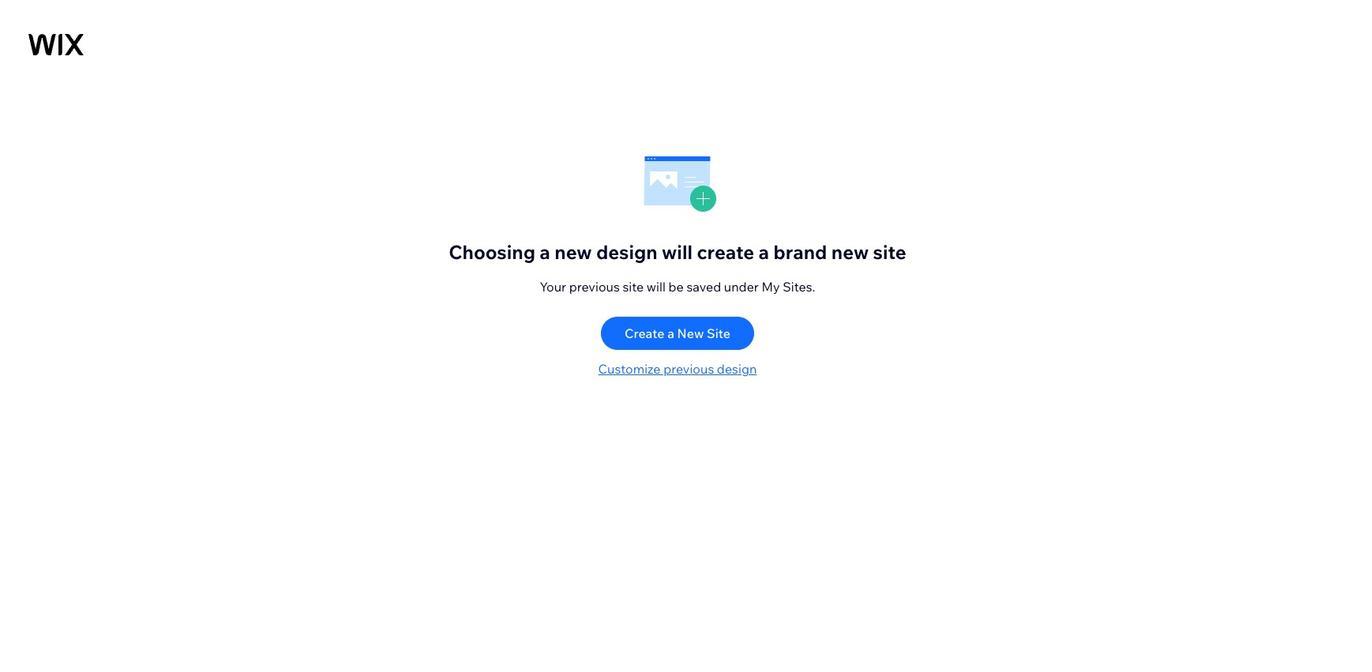 Task type: vqa. For each thing, say whether or not it's contained in the screenshot.
New
yes



Task type: describe. For each thing, give the bounding box(es) containing it.
a for new
[[668, 326, 675, 342]]

choosing a new design will create  a brand new site
[[449, 241, 907, 264]]

1 vertical spatial will
[[647, 279, 666, 295]]

customize previous design
[[599, 361, 757, 377]]

brand
[[774, 241, 828, 264]]

previous for customize
[[664, 361, 714, 377]]

create a new site
[[625, 326, 731, 342]]

1 new from the left
[[555, 241, 592, 264]]

be
[[669, 279, 684, 295]]

site
[[707, 326, 731, 342]]

my
[[762, 279, 780, 295]]

design inside button
[[717, 361, 757, 377]]

choosing
[[449, 241, 536, 264]]

new
[[678, 326, 704, 342]]

sites.
[[783, 279, 816, 295]]

under
[[724, 279, 759, 295]]

create
[[697, 241, 755, 264]]



Task type: locate. For each thing, give the bounding box(es) containing it.
saved
[[687, 279, 722, 295]]

previous for your
[[569, 279, 620, 295]]

2 horizontal spatial a
[[759, 241, 770, 264]]

previous down new
[[664, 361, 714, 377]]

a up 'your'
[[540, 241, 551, 264]]

1 horizontal spatial a
[[668, 326, 675, 342]]

will
[[662, 241, 693, 264], [647, 279, 666, 295]]

customize
[[599, 361, 661, 377]]

new
[[555, 241, 592, 264], [832, 241, 869, 264]]

site
[[874, 241, 907, 264], [623, 279, 644, 295]]

design up your previous site will be saved under my sites.
[[597, 241, 658, 264]]

create a new site button
[[601, 317, 755, 350]]

0 horizontal spatial new
[[555, 241, 592, 264]]

will left be
[[647, 279, 666, 295]]

0 horizontal spatial previous
[[569, 279, 620, 295]]

1 vertical spatial previous
[[664, 361, 714, 377]]

0 vertical spatial design
[[597, 241, 658, 264]]

your
[[540, 279, 567, 295]]

will up your previous site will be saved under my sites.
[[662, 241, 693, 264]]

a left new
[[668, 326, 675, 342]]

new right brand
[[832, 241, 869, 264]]

0 horizontal spatial a
[[540, 241, 551, 264]]

design down site
[[717, 361, 757, 377]]

1 horizontal spatial new
[[832, 241, 869, 264]]

design
[[597, 241, 658, 264], [717, 361, 757, 377]]

1 vertical spatial design
[[717, 361, 757, 377]]

customize previous design button
[[599, 360, 757, 379]]

0 vertical spatial previous
[[569, 279, 620, 295]]

1 vertical spatial site
[[623, 279, 644, 295]]

your previous site will be saved under my sites.
[[540, 279, 816, 295]]

a for new
[[540, 241, 551, 264]]

a inside button
[[668, 326, 675, 342]]

0 horizontal spatial site
[[623, 279, 644, 295]]

0 vertical spatial site
[[874, 241, 907, 264]]

2 new from the left
[[832, 241, 869, 264]]

1 horizontal spatial previous
[[664, 361, 714, 377]]

0 horizontal spatial design
[[597, 241, 658, 264]]

previous right 'your'
[[569, 279, 620, 295]]

1 horizontal spatial design
[[717, 361, 757, 377]]

previous
[[569, 279, 620, 295], [664, 361, 714, 377]]

previous inside customize previous design button
[[664, 361, 714, 377]]

0 vertical spatial will
[[662, 241, 693, 264]]

create
[[625, 326, 665, 342]]

new up 'your'
[[555, 241, 592, 264]]

1 horizontal spatial site
[[874, 241, 907, 264]]

a
[[540, 241, 551, 264], [759, 241, 770, 264], [668, 326, 675, 342]]

a up my at the top of page
[[759, 241, 770, 264]]



